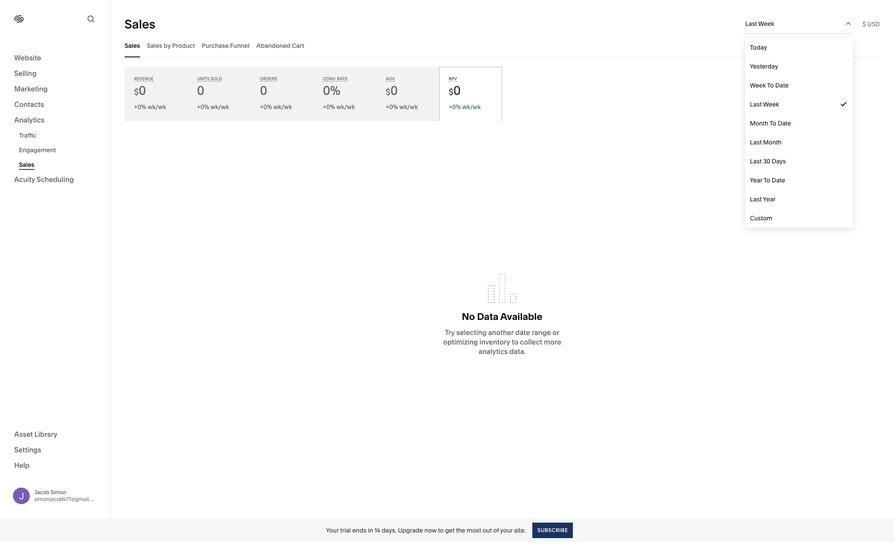 Task type: describe. For each thing, give the bounding box(es) containing it.
1 vertical spatial year
[[763, 195, 776, 203]]

last up last 30 days
[[750, 138, 762, 146]]

0% wk/wk for rpv
[[452, 103, 481, 111]]

selecting
[[456, 328, 487, 337]]

to for week
[[768, 82, 774, 89]]

another
[[488, 328, 514, 337]]

optimizing
[[443, 338, 478, 346]]

no
[[462, 311, 475, 323]]

0% inside conv. rate 0%
[[323, 83, 341, 98]]

0% inside orders 0 0% wk/wk
[[263, 103, 272, 111]]

analytics
[[14, 116, 45, 124]]

traffic link
[[19, 128, 100, 143]]

no data available
[[462, 311, 543, 323]]

units
[[197, 76, 210, 81]]

30
[[764, 157, 771, 165]]

0% inside units sold 0 0% wk/wk
[[201, 103, 209, 111]]

range
[[532, 328, 551, 337]]

your
[[326, 526, 339, 534]]

0 inside orders 0 0% wk/wk
[[260, 83, 267, 98]]

sales by product button
[[147, 34, 195, 57]]

available
[[501, 311, 543, 323]]

your
[[500, 526, 513, 534]]

engagement link
[[19, 143, 100, 157]]

acuity scheduling
[[14, 175, 74, 184]]

conv.
[[323, 76, 336, 81]]

conv. rate 0%
[[323, 76, 348, 98]]

yesterday
[[750, 63, 778, 70]]

purchase funnel button
[[202, 34, 250, 57]]

funnel
[[230, 42, 250, 49]]

contacts
[[14, 100, 44, 109]]

sold
[[211, 76, 222, 81]]

the
[[456, 526, 465, 534]]

last year
[[750, 195, 776, 203]]

0% wk/wk for conv. rate
[[326, 103, 355, 111]]

trial
[[340, 526, 351, 534]]

jacob simon simonjacob477@gmail.com
[[34, 489, 101, 502]]

try selecting another date range or optimizing inventory to collect more analytics data.
[[443, 328, 562, 356]]

to for month
[[770, 119, 777, 127]]

data.
[[510, 347, 526, 356]]

wk/wk inside units sold 0 0% wk/wk
[[211, 103, 229, 111]]

more
[[544, 338, 562, 346]]

$ usd
[[863, 20, 880, 28]]

scheduling
[[37, 175, 74, 184]]

last left 30
[[750, 157, 762, 165]]

$ for aov
[[386, 87, 391, 97]]

0% down revenue
[[138, 103, 146, 111]]

asset library
[[14, 430, 57, 438]]

rpv
[[449, 76, 457, 81]]

today
[[750, 44, 767, 51]]

$ 0 for revenue
[[134, 83, 146, 98]]

revenue
[[134, 76, 154, 81]]

acuity
[[14, 175, 35, 184]]

most
[[467, 526, 481, 534]]

days.
[[382, 526, 397, 534]]

website link
[[14, 53, 96, 63]]

date for year to date
[[772, 176, 786, 184]]

settings link
[[14, 445, 96, 455]]

wk/wk inside orders 0 0% wk/wk
[[274, 103, 292, 111]]

year to date
[[750, 176, 786, 184]]

or
[[553, 328, 560, 337]]

rate
[[337, 76, 348, 81]]

acuity scheduling link
[[14, 175, 96, 185]]

jacob
[[34, 489, 49, 495]]

asset
[[14, 430, 33, 438]]

selling
[[14, 69, 37, 78]]

sales by product
[[147, 42, 195, 49]]

usd
[[868, 20, 880, 28]]

$ left "usd"
[[863, 20, 866, 28]]

1 vertical spatial month
[[764, 138, 782, 146]]

simonjacob477@gmail.com
[[34, 496, 101, 502]]

now
[[425, 526, 437, 534]]

asset library link
[[14, 429, 96, 440]]

get
[[445, 526, 455, 534]]

last down week to date
[[750, 100, 762, 108]]

0% down conv. rate 0% in the left of the page
[[326, 103, 335, 111]]

0 for aov
[[391, 83, 398, 98]]

wk/wk for aov
[[399, 103, 418, 111]]

$ 0 for rpv
[[449, 83, 461, 98]]

last 30 days
[[750, 157, 786, 165]]

product
[[172, 42, 195, 49]]

0% wk/wk for revenue
[[138, 103, 166, 111]]

analytics link
[[14, 115, 96, 125]]

0% down aov
[[389, 103, 398, 111]]



Task type: locate. For each thing, give the bounding box(es) containing it.
purchase funnel
[[202, 42, 250, 49]]

orders
[[260, 76, 277, 81]]

week
[[759, 20, 775, 28], [750, 82, 766, 89], [763, 100, 779, 108]]

$ 0 down revenue
[[134, 83, 146, 98]]

to for inventory
[[512, 338, 519, 346]]

0 vertical spatial month
[[750, 119, 769, 127]]

days
[[772, 157, 786, 165]]

to down 30
[[764, 176, 771, 184]]

engagement
[[19, 146, 56, 154]]

to up data.
[[512, 338, 519, 346]]

sales link
[[19, 157, 100, 172]]

year up last year
[[750, 176, 763, 184]]

year down year to date
[[763, 195, 776, 203]]

0% down the units
[[201, 103, 209, 111]]

0 down orders
[[260, 83, 267, 98]]

date for week to date
[[776, 82, 789, 89]]

cart
[[292, 42, 304, 49]]

1 vertical spatial date
[[778, 119, 791, 127]]

0 vertical spatial date
[[776, 82, 789, 89]]

abandoned cart button
[[256, 34, 304, 57]]

0 down aov
[[391, 83, 398, 98]]

1 0 from the left
[[139, 83, 146, 98]]

date
[[516, 328, 530, 337]]

$ down aov
[[386, 87, 391, 97]]

your trial ends in 14 days. upgrade now to get the most out of your site.
[[326, 526, 526, 534]]

1 vertical spatial to
[[438, 526, 444, 534]]

wk/wk for revenue
[[148, 103, 166, 111]]

sales button
[[125, 34, 140, 57]]

date down yesterday
[[776, 82, 789, 89]]

abandoned
[[256, 42, 291, 49]]

to inside try selecting another date range or optimizing inventory to collect more analytics data.
[[512, 338, 519, 346]]

to for now
[[438, 526, 444, 534]]

2 0% wk/wk from the left
[[326, 103, 355, 111]]

$ for revenue
[[134, 87, 139, 97]]

sales inside button
[[147, 42, 162, 49]]

marketing
[[14, 85, 48, 93]]

abandoned cart
[[256, 42, 304, 49]]

1 horizontal spatial $ 0
[[386, 83, 398, 98]]

wk/wk
[[148, 103, 166, 111], [211, 103, 229, 111], [274, 103, 292, 111], [337, 103, 355, 111], [399, 103, 418, 111], [462, 103, 481, 111]]

0% down rpv
[[452, 103, 461, 111]]

tab list
[[125, 34, 880, 57]]

out
[[483, 526, 492, 534]]

2 $ 0 from the left
[[386, 83, 398, 98]]

custom
[[750, 214, 773, 222]]

help link
[[14, 460, 30, 470]]

collect
[[520, 338, 543, 346]]

0 for revenue
[[139, 83, 146, 98]]

last week down week to date
[[750, 100, 779, 108]]

to for year
[[764, 176, 771, 184]]

to left get
[[438, 526, 444, 534]]

0% down orders
[[263, 103, 272, 111]]

aov
[[386, 76, 395, 81]]

0% wk/wk for aov
[[389, 103, 418, 111]]

traffic
[[19, 132, 36, 139]]

2 vertical spatial to
[[764, 176, 771, 184]]

1 horizontal spatial to
[[512, 338, 519, 346]]

last up custom
[[750, 195, 762, 203]]

last month
[[750, 138, 782, 146]]

4 0% wk/wk from the left
[[452, 103, 481, 111]]

2 vertical spatial date
[[772, 176, 786, 184]]

try
[[445, 328, 455, 337]]

5 wk/wk from the left
[[399, 103, 418, 111]]

0 vertical spatial last week
[[746, 20, 775, 28]]

library
[[34, 430, 57, 438]]

to down yesterday
[[768, 82, 774, 89]]

4 0 from the left
[[391, 83, 398, 98]]

wk/wk for rpv
[[462, 103, 481, 111]]

site.
[[514, 526, 526, 534]]

to
[[768, 82, 774, 89], [770, 119, 777, 127], [764, 176, 771, 184]]

to
[[512, 338, 519, 346], [438, 526, 444, 534]]

3 $ 0 from the left
[[449, 83, 461, 98]]

month down month to date
[[764, 138, 782, 146]]

last week
[[746, 20, 775, 28], [750, 100, 779, 108]]

date
[[776, 82, 789, 89], [778, 119, 791, 127], [772, 176, 786, 184]]

0 down rpv
[[454, 83, 461, 98]]

units sold 0 0% wk/wk
[[197, 76, 229, 111]]

$ 0 down aov
[[386, 83, 398, 98]]

date for month to date
[[778, 119, 791, 127]]

1 vertical spatial week
[[750, 82, 766, 89]]

0 horizontal spatial to
[[438, 526, 444, 534]]

0 vertical spatial to
[[768, 82, 774, 89]]

0% wk/wk down aov
[[389, 103, 418, 111]]

6 wk/wk from the left
[[462, 103, 481, 111]]

contacts link
[[14, 100, 96, 110]]

3 wk/wk from the left
[[274, 103, 292, 111]]

2 wk/wk from the left
[[211, 103, 229, 111]]

1 wk/wk from the left
[[148, 103, 166, 111]]

last week up today
[[746, 20, 775, 28]]

0% wk/wk
[[138, 103, 166, 111], [326, 103, 355, 111], [389, 103, 418, 111], [452, 103, 481, 111]]

simon
[[51, 489, 66, 495]]

date up last month at the top right of page
[[778, 119, 791, 127]]

analytics
[[479, 347, 508, 356]]

$ down revenue
[[134, 87, 139, 97]]

3 0 from the left
[[260, 83, 267, 98]]

0%
[[323, 83, 341, 98], [138, 103, 146, 111], [201, 103, 209, 111], [263, 103, 272, 111], [326, 103, 335, 111], [389, 103, 398, 111], [452, 103, 461, 111]]

2 0 from the left
[[197, 83, 204, 98]]

website
[[14, 53, 41, 62]]

0 inside units sold 0 0% wk/wk
[[197, 83, 204, 98]]

0 vertical spatial week
[[759, 20, 775, 28]]

orders 0 0% wk/wk
[[260, 76, 292, 111]]

inventory
[[480, 338, 510, 346]]

0 vertical spatial to
[[512, 338, 519, 346]]

ends
[[352, 526, 367, 534]]

2 vertical spatial week
[[763, 100, 779, 108]]

1 vertical spatial to
[[770, 119, 777, 127]]

0 down revenue
[[139, 83, 146, 98]]

1 horizontal spatial year
[[763, 195, 776, 203]]

date down "days"
[[772, 176, 786, 184]]

1 0% wk/wk from the left
[[138, 103, 166, 111]]

subscribe button
[[533, 522, 573, 538]]

$ 0 down rpv
[[449, 83, 461, 98]]

0% down conv.
[[323, 83, 341, 98]]

0% wk/wk down conv. rate 0% in the left of the page
[[326, 103, 355, 111]]

marketing link
[[14, 84, 96, 94]]

last up today
[[746, 20, 757, 28]]

tab list containing sales
[[125, 34, 880, 57]]

last
[[746, 20, 757, 28], [750, 100, 762, 108], [750, 138, 762, 146], [750, 157, 762, 165], [750, 195, 762, 203]]

0 horizontal spatial year
[[750, 176, 763, 184]]

by
[[164, 42, 171, 49]]

$
[[863, 20, 866, 28], [134, 87, 139, 97], [386, 87, 391, 97], [449, 87, 454, 97]]

week up today
[[759, 20, 775, 28]]

$ 0
[[134, 83, 146, 98], [386, 83, 398, 98], [449, 83, 461, 98]]

week down yesterday
[[750, 82, 766, 89]]

3 0% wk/wk from the left
[[389, 103, 418, 111]]

help
[[14, 461, 30, 469]]

0 horizontal spatial $ 0
[[134, 83, 146, 98]]

week up month to date
[[763, 100, 779, 108]]

upgrade
[[398, 526, 423, 534]]

selling link
[[14, 69, 96, 79]]

$ down rpv
[[449, 87, 454, 97]]

2 horizontal spatial $ 0
[[449, 83, 461, 98]]

purchase
[[202, 42, 229, 49]]

wk/wk for conv. rate
[[337, 103, 355, 111]]

to up last month at the top right of page
[[770, 119, 777, 127]]

year
[[750, 176, 763, 184], [763, 195, 776, 203]]

in
[[368, 526, 373, 534]]

5 0 from the left
[[454, 83, 461, 98]]

last week button
[[746, 14, 853, 33]]

0 down the units
[[197, 83, 204, 98]]

data
[[477, 311, 499, 323]]

4 wk/wk from the left
[[337, 103, 355, 111]]

0 vertical spatial year
[[750, 176, 763, 184]]

0
[[139, 83, 146, 98], [197, 83, 204, 98], [260, 83, 267, 98], [391, 83, 398, 98], [454, 83, 461, 98]]

month to date
[[750, 119, 791, 127]]

week to date
[[750, 82, 789, 89]]

month up last month at the top right of page
[[750, 119, 769, 127]]

of
[[494, 526, 499, 534]]

14
[[375, 526, 380, 534]]

$ 0 for aov
[[386, 83, 398, 98]]

subscribe
[[538, 527, 568, 533]]

week inside button
[[759, 20, 775, 28]]

0% wk/wk down revenue
[[138, 103, 166, 111]]

last inside button
[[746, 20, 757, 28]]

0 for rpv
[[454, 83, 461, 98]]

1 $ 0 from the left
[[134, 83, 146, 98]]

1 vertical spatial last week
[[750, 100, 779, 108]]

0% wk/wk down rpv
[[452, 103, 481, 111]]

$ for rpv
[[449, 87, 454, 97]]

last week inside button
[[746, 20, 775, 28]]



Task type: vqa. For each thing, say whether or not it's contained in the screenshot.


